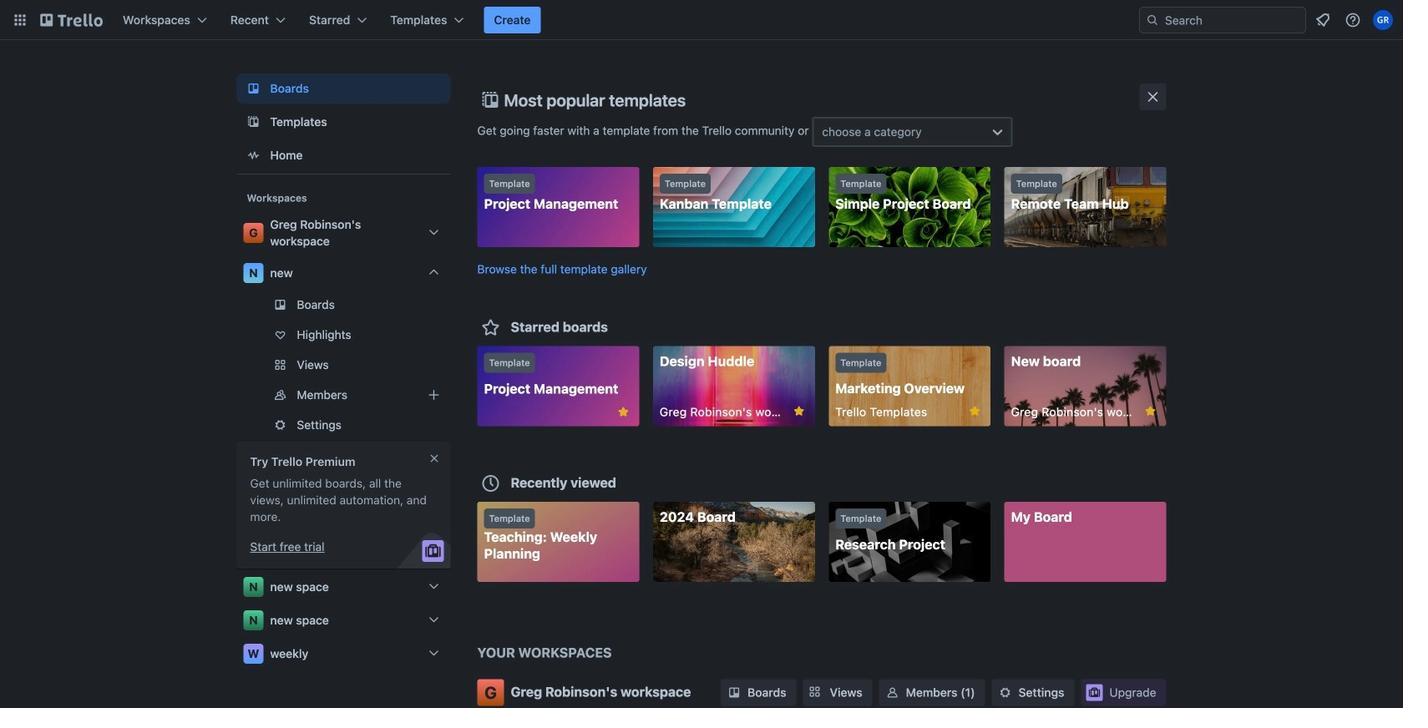 Task type: vqa. For each thing, say whether or not it's contained in the screenshot.
open information menu ICON
yes



Task type: locate. For each thing, give the bounding box(es) containing it.
back to home image
[[40, 7, 103, 33]]

0 horizontal spatial sm image
[[726, 685, 743, 701]]

2 horizontal spatial sm image
[[997, 685, 1014, 701]]

3 sm image from the left
[[997, 685, 1014, 701]]

1 sm image from the left
[[726, 685, 743, 701]]

Search field
[[1140, 7, 1307, 33]]

board image
[[244, 79, 264, 99]]

open information menu image
[[1345, 12, 1362, 28]]

click to unstar this board. it will be removed from your starred list. image
[[792, 404, 807, 419]]

1 horizontal spatial sm image
[[885, 685, 901, 701]]

template board image
[[244, 112, 264, 132]]

sm image
[[726, 685, 743, 701], [885, 685, 901, 701], [997, 685, 1014, 701]]

click to unstar this board. it will be removed from your starred list. image
[[968, 404, 983, 419], [616, 405, 631, 420]]

primary element
[[0, 0, 1404, 40]]



Task type: describe. For each thing, give the bounding box(es) containing it.
0 horizontal spatial click to unstar this board. it will be removed from your starred list. image
[[616, 405, 631, 420]]

2 sm image from the left
[[885, 685, 901, 701]]

greg robinson (gregrobinson96) image
[[1374, 10, 1394, 30]]

search image
[[1146, 13, 1160, 27]]

1 horizontal spatial click to unstar this board. it will be removed from your starred list. image
[[968, 404, 983, 419]]

add image
[[424, 385, 444, 405]]

0 notifications image
[[1313, 10, 1333, 30]]

home image
[[244, 145, 264, 165]]



